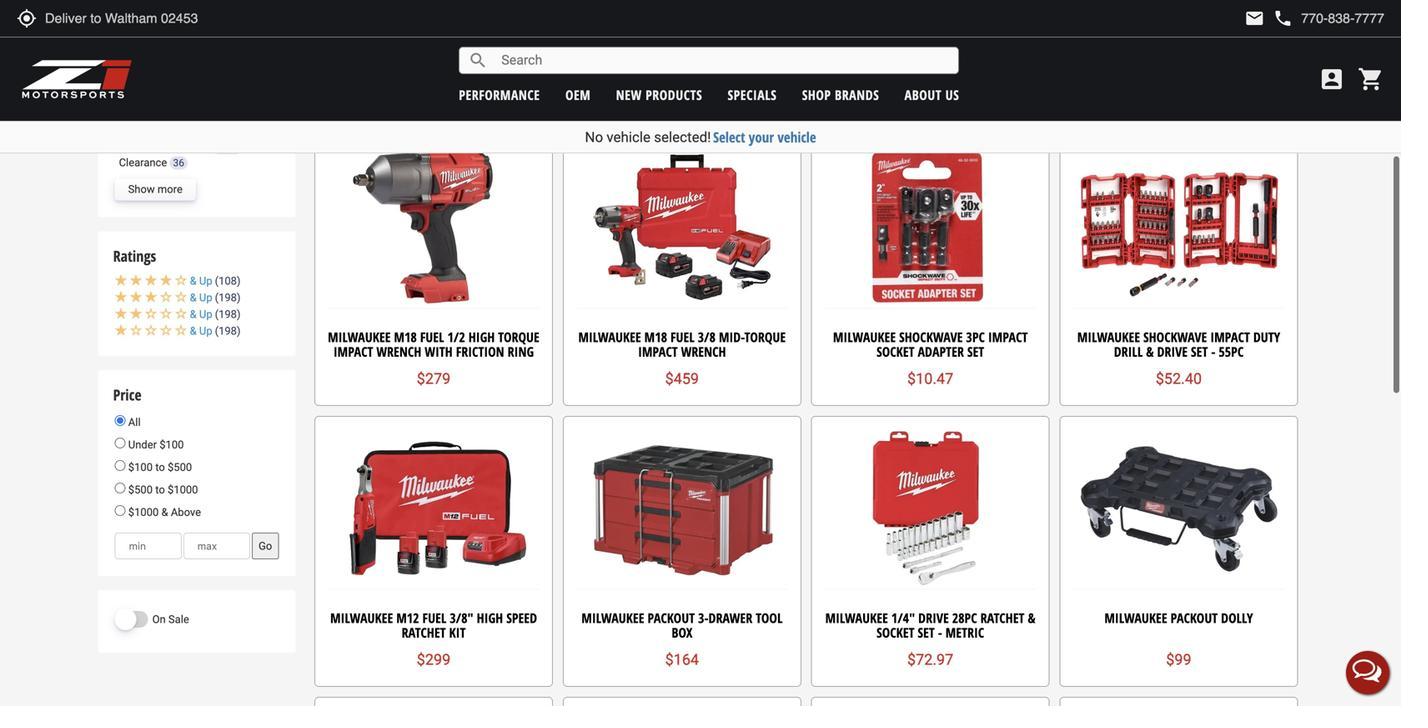 Task type: describe. For each thing, give the bounding box(es) containing it.
no vehicle selected! select your vehicle
[[585, 128, 816, 147]]

kit
[[449, 624, 466, 642]]

to for $100
[[155, 461, 165, 474]]

duty
[[1253, 328, 1280, 346]]

milwaukee m12 compact spot blower
[[845, 23, 1016, 56]]

new
[[616, 86, 642, 104]]

set inside milwaukee 3pc shockwave impact 1/2" drive metric deep socket set
[[1257, 38, 1274, 56]]

new products
[[616, 86, 702, 104]]

adapter
[[918, 343, 964, 361]]

$1000 & above
[[126, 506, 201, 519]]

to for $500
[[155, 484, 165, 496]]

3-
[[698, 609, 709, 627]]

brands
[[835, 86, 879, 104]]

3/8"
[[450, 609, 473, 627]]

$99
[[1166, 651, 1192, 669]]

milwaukee for milwaukee m12 radio + charger
[[341, 23, 404, 41]]

speed
[[506, 609, 537, 627]]

on sale
[[152, 613, 189, 626]]

- for drive
[[938, 624, 942, 642]]

drive inside milwaukee 3pc shockwave impact 1/2" drive metric deep socket set
[[1111, 38, 1142, 56]]

no
[[585, 129, 603, 146]]

friction
[[456, 343, 504, 361]]

drawer
[[709, 609, 753, 627]]

milwaukee for milwaukee packout 3-drawer tool box
[[582, 609, 644, 627]]

performance
[[119, 141, 182, 153]]

us
[[946, 86, 959, 104]]

socket inside milwaukee 3pc shockwave impact 1/2" drive metric deep socket set
[[1216, 38, 1253, 56]]

under  $100
[[126, 439, 184, 451]]

select your vehicle link
[[713, 128, 816, 147]]

36
[[173, 157, 184, 169]]

0 horizontal spatial $100
[[128, 461, 153, 474]]

selected!
[[654, 129, 711, 146]]

108
[[219, 275, 237, 287]]

1 up from the top
[[199, 275, 212, 287]]

show for 1st show more button from the bottom of the page
[[128, 183, 155, 196]]

price
[[113, 385, 141, 405]]

$10.47
[[907, 370, 954, 388]]

7 star from the left
[[905, 66, 922, 83]]

performance
[[459, 86, 540, 104]]

z1 motorsports logo image
[[21, 58, 133, 100]]

about
[[905, 86, 942, 104]]

Search search field
[[488, 48, 959, 73]]

drive inside milwaukee shockwave impact duty drill & drive set - 55pc
[[1157, 343, 1188, 361]]

milwaukee for milwaukee m12 fuel 3/8" high speed ratchet kit
[[330, 609, 393, 627]]

3 star from the left
[[674, 66, 690, 83]]

10 star from the left
[[956, 66, 972, 83]]

m12 for radio
[[407, 23, 430, 41]]

- for impact
[[1211, 343, 1216, 361]]

oem link
[[565, 86, 591, 104]]

category performance parts 3618 clearance 36
[[113, 113, 239, 169]]

impact inside milwaukee 3pc shockwave impact 1/2" drive metric deep socket set
[[1237, 23, 1276, 41]]

milwaukee 1/4" drive 28pc ratchet & socket set - metric
[[825, 609, 1036, 642]]

fuel for 3/8"
[[422, 609, 446, 627]]

mail link
[[1245, 8, 1265, 28]]

m12 for fuel
[[396, 609, 419, 627]]

1 vertical spatial $1000
[[128, 506, 159, 519]]

tool
[[756, 609, 783, 627]]

shockwave inside milwaukee 3pc shockwave impact 1/2" drive metric deep socket set
[[1170, 23, 1233, 41]]

3618
[[216, 142, 239, 153]]

milwaukee for milwaukee m18 fuel 1/2 high torque impact wrench with friction ring
[[328, 328, 391, 346]]

$299
[[417, 651, 451, 669]]

3pc inside milwaukee 3pc shockwave impact 1/2" drive metric deep socket set
[[1148, 23, 1166, 41]]

milwaukee m18 fuel 1/2 high torque impact wrench with friction ring
[[328, 328, 539, 361]]

1 radio from the left
[[433, 23, 467, 41]]

m18 for 3/8
[[644, 328, 667, 346]]

performance link
[[459, 86, 540, 104]]

milwaukee m18 packout radio + charger
[[590, 23, 775, 56]]

charger inside 'milwaukee m18 packout radio + charger'
[[659, 38, 706, 56]]

shockwave for milwaukee shockwave 3pc impact socket adapter set
[[899, 328, 963, 346]]

2 show more button from the top
[[115, 179, 196, 201]]

2 star from the left
[[657, 66, 674, 83]]

my_location
[[17, 8, 37, 28]]

vehicle inside no vehicle selected! select your vehicle
[[607, 129, 651, 146]]

milwaukee for milwaukee m18 fuel 3/8 mid-torque impact wrench
[[578, 328, 641, 346]]

dolly
[[1221, 609, 1253, 627]]

phone link
[[1273, 8, 1385, 28]]

ratings
[[113, 246, 156, 266]]

shopping_cart link
[[1354, 66, 1385, 93]]

1/2
[[447, 328, 465, 346]]

shop
[[802, 86, 831, 104]]

$164
[[665, 651, 699, 669]]

wrench for 1/2
[[376, 343, 421, 361]]

category
[[113, 113, 165, 133]]

go
[[259, 540, 272, 553]]

star star star star star $332
[[640, 66, 724, 107]]

show for first show more button from the top
[[128, 50, 155, 62]]

packout inside 'milwaukee m18 packout radio + charger'
[[682, 23, 729, 41]]

$459
[[665, 370, 699, 388]]

m18 for radio
[[656, 23, 678, 41]]

products
[[646, 86, 702, 104]]

spot
[[990, 23, 1016, 41]]

select
[[713, 128, 745, 147]]

star star star star star $149.95
[[889, 66, 972, 107]]

2 up from the top
[[199, 291, 212, 304]]

milwaukee packout 3-drawer tool box
[[582, 609, 783, 642]]

go button
[[252, 533, 279, 560]]

on
[[152, 613, 166, 626]]

star_border star_border $152
[[442, 66, 477, 105]]

packout for milwaukee packout 3-drawer tool box
[[648, 609, 695, 627]]

2 star_border from the left
[[459, 66, 475, 83]]

blower
[[909, 38, 952, 56]]

milwaukee 3pc shockwave impact 1/2" drive metric deep socket set
[[1082, 23, 1276, 56]]

with
[[425, 343, 453, 361]]

account_box
[[1319, 66, 1345, 93]]

3/8
[[698, 328, 716, 346]]

under
[[128, 439, 157, 451]]

about us
[[905, 86, 959, 104]]

& inside milwaukee shockwave impact duty drill & drive set - 55pc
[[1146, 343, 1154, 361]]

4 up from the top
[[199, 325, 212, 337]]

3pc inside the milwaukee shockwave 3pc impact socket adapter set
[[966, 328, 985, 346]]

3 up from the top
[[199, 308, 212, 321]]

impact inside the milwaukee shockwave 3pc impact socket adapter set
[[988, 328, 1028, 346]]



Task type: locate. For each thing, give the bounding box(es) containing it.
phone
[[1273, 8, 1293, 28]]

0 horizontal spatial radio
[[433, 23, 467, 41]]

198
[[219, 291, 237, 304], [219, 308, 237, 321], [219, 325, 237, 337]]

show more button
[[115, 45, 196, 67], [115, 179, 196, 201]]

mid-
[[719, 328, 745, 346]]

high
[[468, 328, 495, 346], [477, 609, 503, 627]]

0 vertical spatial more
[[158, 50, 183, 62]]

1 horizontal spatial ratchet
[[980, 609, 1025, 627]]

milwaukee m12 fuel 3/8" high speed ratchet kit
[[330, 609, 537, 642]]

6 star from the left
[[889, 66, 905, 83]]

show down clearance
[[128, 183, 155, 196]]

charger up search at left top
[[479, 23, 526, 41]]

milwaukee inside "milwaukee m18 fuel 3/8 mid-torque impact wrench"
[[578, 328, 641, 346]]

milwaukee inside milwaukee m12 fuel 3/8" high speed ratchet kit
[[330, 609, 393, 627]]

1 horizontal spatial vehicle
[[778, 128, 816, 147]]

$1000 up above
[[168, 484, 198, 496]]

1 torque from the left
[[498, 328, 539, 346]]

0 horizontal spatial charger
[[479, 23, 526, 41]]

milwaukee shockwave 3pc impact socket adapter set
[[833, 328, 1028, 361]]

1 vertical spatial 198
[[219, 308, 237, 321]]

shockwave up $52.40
[[1143, 328, 1207, 346]]

0 vertical spatial 3pc
[[1148, 23, 1166, 41]]

packout left 'dolly'
[[1171, 609, 1218, 627]]

drive
[[1111, 38, 1142, 56], [1157, 343, 1188, 361], [918, 609, 949, 627]]

$500 to $1000
[[126, 484, 198, 496]]

shockwave left the mail link
[[1170, 23, 1233, 41]]

3 & up 198 from the top
[[190, 325, 237, 337]]

0 horizontal spatial wrench
[[376, 343, 421, 361]]

shockwave inside milwaukee shockwave impact duty drill & drive set - 55pc
[[1143, 328, 1207, 346]]

1 horizontal spatial $1000
[[168, 484, 198, 496]]

1 + from the left
[[470, 23, 476, 41]]

3 198 from the top
[[219, 325, 237, 337]]

+
[[470, 23, 476, 41], [769, 23, 775, 41]]

1 to from the top
[[155, 461, 165, 474]]

0 horizontal spatial -
[[938, 624, 942, 642]]

& inside milwaukee 1/4" drive 28pc ratchet & socket set - metric
[[1028, 609, 1036, 627]]

2 vertical spatial socket
[[877, 624, 915, 642]]

more down nissan juke 2011 2012 2013 2014 2015 2016 2017 vr38dett hr15de mr16ddt hr16de z1 motorsports "image"
[[158, 50, 183, 62]]

high for torque
[[468, 328, 495, 346]]

1 vertical spatial socket
[[877, 343, 915, 361]]

set right the 1/4"
[[918, 624, 935, 642]]

vehicle right "your"
[[778, 128, 816, 147]]

drill
[[1114, 343, 1143, 361]]

milwaukee m12 radio + charger
[[341, 23, 526, 41]]

milwaukee for milwaukee m12 compact spot blower
[[845, 23, 908, 41]]

metric inside milwaukee 3pc shockwave impact 1/2" drive metric deep socket set
[[1145, 38, 1184, 56]]

deep
[[1187, 38, 1212, 56]]

milwaukee inside milwaukee 3pc shockwave impact 1/2" drive metric deep socket set
[[1082, 23, 1144, 41]]

milwaukee shockwave impact duty drill & drive set - 55pc
[[1077, 328, 1280, 361]]

$279
[[417, 370, 451, 388]]

28pc
[[952, 609, 977, 627]]

0 vertical spatial & up 198
[[190, 291, 237, 304]]

socket up $72.97
[[877, 624, 915, 642]]

1/4"
[[891, 609, 915, 627]]

m12 inside milwaukee m12 compact spot blower
[[911, 23, 934, 41]]

m12 for compact
[[911, 23, 934, 41]]

torque inside milwaukee m18 fuel 1/2 high torque impact wrench with friction ring
[[498, 328, 539, 346]]

1 vertical spatial 3pc
[[966, 328, 985, 346]]

1 wrench from the left
[[376, 343, 421, 361]]

shockwave up $10.47
[[899, 328, 963, 346]]

1 vertical spatial -
[[938, 624, 942, 642]]

milwaukee inside milwaukee 1/4" drive 28pc ratchet & socket set - metric
[[825, 609, 888, 627]]

fuel inside "milwaukee m18 fuel 3/8 mid-torque impact wrench"
[[671, 328, 695, 346]]

5 star from the left
[[707, 66, 724, 83]]

packout left 3-
[[648, 609, 695, 627]]

0 horizontal spatial ratchet
[[402, 624, 446, 642]]

torque for milwaukee m18 fuel 1/2 high torque impact wrench with friction ring
[[498, 328, 539, 346]]

metric inside milwaukee 1/4" drive 28pc ratchet & socket set - metric
[[946, 624, 984, 642]]

None radio
[[115, 506, 126, 516]]

fuel inside milwaukee m12 fuel 3/8" high speed ratchet kit
[[422, 609, 446, 627]]

fuel
[[420, 328, 444, 346], [671, 328, 695, 346], [422, 609, 446, 627]]

milwaukee for milwaukee packout dolly
[[1105, 609, 1167, 627]]

ratchet right 28pc
[[980, 609, 1025, 627]]

high inside milwaukee m12 fuel 3/8" high speed ratchet kit
[[477, 609, 503, 627]]

torque for milwaukee m18 fuel 3/8 mid-torque impact wrench
[[745, 328, 786, 346]]

milwaukee inside milwaukee packout 3-drawer tool box
[[582, 609, 644, 627]]

3pc right "adapter"
[[966, 328, 985, 346]]

2 horizontal spatial drive
[[1157, 343, 1188, 361]]

&
[[190, 275, 197, 287], [190, 291, 197, 304], [190, 308, 197, 321], [190, 325, 197, 337], [1146, 343, 1154, 361], [161, 506, 168, 519], [1028, 609, 1036, 627]]

wrench left with on the left of the page
[[376, 343, 421, 361]]

1 horizontal spatial radio
[[732, 23, 765, 41]]

box
[[672, 624, 693, 642]]

packout for milwaukee packout dolly
[[1171, 609, 1218, 627]]

shockwave inside the milwaukee shockwave 3pc impact socket adapter set
[[899, 328, 963, 346]]

show more button down nissan juke 2011 2012 2013 2014 2015 2016 2017 vr38dett hr15de mr16ddt hr16de z1 motorsports "image"
[[115, 45, 196, 67]]

radio up star_border star_border $152
[[433, 23, 467, 41]]

milwaukee inside the milwaukee shockwave 3pc impact socket adapter set
[[833, 328, 896, 346]]

1 horizontal spatial $500
[[168, 461, 192, 474]]

milwaukee for milwaukee shockwave 3pc impact socket adapter set
[[833, 328, 896, 346]]

+ up search at left top
[[470, 23, 476, 41]]

0 vertical spatial $100
[[160, 439, 184, 451]]

1 198 from the top
[[219, 291, 237, 304]]

2 vertical spatial & up 198
[[190, 325, 237, 337]]

socket inside milwaukee 1/4" drive 28pc ratchet & socket set - metric
[[877, 624, 915, 642]]

- left 28pc
[[938, 624, 942, 642]]

high right 1/2
[[468, 328, 495, 346]]

high for speed
[[477, 609, 503, 627]]

fuel left 1/2
[[420, 328, 444, 346]]

milwaukee for milwaukee 1/4" drive 28pc ratchet & socket set - metric
[[825, 609, 888, 627]]

new products link
[[616, 86, 702, 104]]

specials link
[[728, 86, 777, 104]]

0 vertical spatial socket
[[1216, 38, 1253, 56]]

$500 down $100 to $500
[[128, 484, 153, 496]]

wrench inside "milwaukee m18 fuel 3/8 mid-torque impact wrench"
[[681, 343, 726, 361]]

+ up "search" search box
[[769, 23, 775, 41]]

wrench for 3/8
[[681, 343, 726, 361]]

set down mail phone
[[1257, 38, 1274, 56]]

sale
[[168, 613, 189, 626]]

+ inside 'milwaukee m18 packout radio + charger'
[[769, 23, 775, 41]]

2 vertical spatial drive
[[918, 609, 949, 627]]

None radio
[[115, 415, 126, 426], [115, 438, 126, 449], [115, 460, 126, 471], [115, 483, 126, 494], [115, 415, 126, 426], [115, 438, 126, 449], [115, 460, 126, 471], [115, 483, 126, 494]]

0 vertical spatial to
[[155, 461, 165, 474]]

to
[[155, 461, 165, 474], [155, 484, 165, 496]]

about us link
[[905, 86, 959, 104]]

0 horizontal spatial $1000
[[128, 506, 159, 519]]

more for first show more button from the top
[[158, 50, 183, 62]]

min number field
[[115, 533, 182, 560]]

nissan juke 2011 2012 2013 2014 2015 2016 2017 vr38dett hr15de mr16ddt hr16de z1 motorsports image
[[133, 15, 200, 37]]

more for 1st show more button from the bottom of the page
[[158, 183, 183, 196]]

metric left deep
[[1145, 38, 1184, 56]]

packout
[[682, 23, 729, 41], [648, 609, 695, 627], [1171, 609, 1218, 627]]

high right 3/8"
[[477, 609, 503, 627]]

shop brands
[[802, 86, 879, 104]]

0 vertical spatial show more
[[128, 50, 183, 62]]

drive up $52.40
[[1157, 343, 1188, 361]]

2 + from the left
[[769, 23, 775, 41]]

milwaukee inside milwaukee m18 fuel 1/2 high torque impact wrench with friction ring
[[328, 328, 391, 346]]

1 horizontal spatial charger
[[659, 38, 706, 56]]

1 & up 198 from the top
[[190, 291, 237, 304]]

1 horizontal spatial wrench
[[681, 343, 726, 361]]

1 more from the top
[[158, 50, 183, 62]]

mail
[[1245, 8, 1265, 28]]

2 to from the top
[[155, 484, 165, 496]]

0 vertical spatial 198
[[219, 291, 237, 304]]

set right "adapter"
[[967, 343, 984, 361]]

shockwave
[[1170, 23, 1233, 41], [899, 328, 963, 346], [1143, 328, 1207, 346]]

more
[[158, 50, 183, 62], [158, 183, 183, 196]]

to up "$500 to $1000"
[[155, 461, 165, 474]]

milwaukee for milwaukee shockwave impact duty drill & drive set - 55pc
[[1077, 328, 1140, 346]]

m18 for 1/2
[[394, 328, 417, 346]]

set left 55pc
[[1191, 343, 1208, 361]]

1 horizontal spatial -
[[1211, 343, 1216, 361]]

0 horizontal spatial 3pc
[[966, 328, 985, 346]]

impact inside milwaukee shockwave impact duty drill & drive set - 55pc
[[1210, 328, 1250, 346]]

m18
[[656, 23, 678, 41], [394, 328, 417, 346], [644, 328, 667, 346]]

$500 up "$500 to $1000"
[[168, 461, 192, 474]]

2 vertical spatial 198
[[219, 325, 237, 337]]

impact inside "milwaukee m18 fuel 3/8 mid-torque impact wrench"
[[638, 343, 678, 361]]

account_box link
[[1314, 66, 1350, 93]]

torque right 3/8
[[745, 328, 786, 346]]

$72.97
[[907, 651, 954, 669]]

$100 up $100 to $500
[[160, 439, 184, 451]]

0 vertical spatial -
[[1211, 343, 1216, 361]]

milwaukee packout dolly
[[1105, 609, 1253, 627]]

1 horizontal spatial +
[[769, 23, 775, 41]]

socket inside the milwaukee shockwave 3pc impact socket adapter set
[[877, 343, 915, 361]]

more down 36
[[158, 183, 183, 196]]

m18 inside milwaukee m18 fuel 1/2 high torque impact wrench with friction ring
[[394, 328, 417, 346]]

set inside the milwaukee shockwave 3pc impact socket adapter set
[[967, 343, 984, 361]]

4 star from the left
[[690, 66, 707, 83]]

0 vertical spatial $500
[[168, 461, 192, 474]]

ratchet inside milwaukee 1/4" drive 28pc ratchet & socket set - metric
[[980, 609, 1025, 627]]

1 show more from the top
[[128, 50, 183, 62]]

1 vertical spatial high
[[477, 609, 503, 627]]

torque right 1/2
[[498, 328, 539, 346]]

& up 108
[[190, 275, 237, 287]]

shockwave for milwaukee shockwave impact duty drill & drive set - 55pc
[[1143, 328, 1207, 346]]

8 star from the left
[[922, 66, 939, 83]]

socket up $10.47
[[877, 343, 915, 361]]

shop brands link
[[802, 86, 879, 104]]

milwaukee m18 fuel 3/8 mid-torque impact wrench
[[578, 328, 786, 361]]

$100 to $500
[[126, 461, 192, 474]]

packout inside milwaukee packout 3-drawer tool box
[[648, 609, 695, 627]]

0 vertical spatial high
[[468, 328, 495, 346]]

$1000 down "$500 to $1000"
[[128, 506, 159, 519]]

socket right deep
[[1216, 38, 1253, 56]]

0 vertical spatial $1000
[[168, 484, 198, 496]]

wrench up "$459"
[[681, 343, 726, 361]]

1 vertical spatial show more
[[128, 183, 183, 196]]

show more down clearance
[[128, 183, 183, 196]]

1 horizontal spatial metric
[[1145, 38, 1184, 56]]

set inside milwaukee shockwave impact duty drill & drive set - 55pc
[[1191, 343, 1208, 361]]

milwaukee
[[341, 23, 404, 41], [590, 23, 652, 41], [845, 23, 908, 41], [1082, 23, 1144, 41], [328, 328, 391, 346], [578, 328, 641, 346], [833, 328, 896, 346], [1077, 328, 1140, 346], [330, 609, 393, 627], [582, 609, 644, 627], [825, 609, 888, 627], [1105, 609, 1167, 627]]

2 torque from the left
[[745, 328, 786, 346]]

0 vertical spatial show more button
[[115, 45, 196, 67]]

ratchet inside milwaukee m12 fuel 3/8" high speed ratchet kit
[[402, 624, 446, 642]]

fuel for 3/8
[[671, 328, 695, 346]]

show more down nissan juke 2011 2012 2013 2014 2015 2016 2017 vr38dett hr15de mr16ddt hr16de z1 motorsports "image"
[[128, 50, 183, 62]]

metric up $72.97
[[946, 624, 984, 642]]

9 star from the left
[[939, 66, 956, 83]]

up
[[199, 275, 212, 287], [199, 291, 212, 304], [199, 308, 212, 321], [199, 325, 212, 337]]

packout up "search" search box
[[682, 23, 729, 41]]

drive right the 1/4"
[[918, 609, 949, 627]]

1 star from the left
[[640, 66, 657, 83]]

0 horizontal spatial torque
[[498, 328, 539, 346]]

1 vertical spatial metric
[[946, 624, 984, 642]]

m12 inside milwaukee m12 fuel 3/8" high speed ratchet kit
[[396, 609, 419, 627]]

1 star_border from the left
[[442, 66, 459, 83]]

$52.40
[[1156, 370, 1202, 388]]

3pc left deep
[[1148, 23, 1166, 41]]

high inside milwaukee m18 fuel 1/2 high torque impact wrench with friction ring
[[468, 328, 495, 346]]

compact
[[937, 23, 987, 41]]

metric
[[1145, 38, 1184, 56], [946, 624, 984, 642]]

1 vertical spatial drive
[[1157, 343, 1188, 361]]

0 horizontal spatial drive
[[918, 609, 949, 627]]

milwaukee for milwaukee 3pc shockwave impact 1/2" drive metric deep socket set
[[1082, 23, 1144, 41]]

show more button down clearance
[[115, 179, 196, 201]]

drive right 1/2" at right top
[[1111, 38, 1142, 56]]

set inside milwaukee 1/4" drive 28pc ratchet & socket set - metric
[[918, 624, 935, 642]]

1 show more button from the top
[[115, 45, 196, 67]]

impact
[[1237, 23, 1276, 41], [988, 328, 1028, 346], [1210, 328, 1250, 346], [334, 343, 373, 361], [638, 343, 678, 361]]

$149.95
[[903, 89, 958, 107]]

your
[[749, 128, 774, 147]]

1 horizontal spatial 3pc
[[1148, 23, 1166, 41]]

1 vertical spatial more
[[158, 183, 183, 196]]

m18 inside "milwaukee m18 fuel 3/8 mid-torque impact wrench"
[[644, 328, 667, 346]]

set
[[1257, 38, 1274, 56], [967, 343, 984, 361], [1191, 343, 1208, 361], [918, 624, 935, 642]]

2 wrench from the left
[[681, 343, 726, 361]]

m18 inside 'milwaukee m18 packout radio + charger'
[[656, 23, 678, 41]]

ratchet
[[980, 609, 1025, 627], [402, 624, 446, 642]]

- inside milwaukee shockwave impact duty drill & drive set - 55pc
[[1211, 343, 1216, 361]]

parts
[[184, 141, 210, 153]]

oem
[[565, 86, 591, 104]]

1 vertical spatial $500
[[128, 484, 153, 496]]

ratchet up $299
[[402, 624, 446, 642]]

m18 left with on the left of the page
[[394, 328, 417, 346]]

wrench inside milwaukee m18 fuel 1/2 high torque impact wrench with friction ring
[[376, 343, 421, 361]]

0 horizontal spatial $500
[[128, 484, 153, 496]]

0 horizontal spatial metric
[[946, 624, 984, 642]]

vehicle
[[778, 128, 816, 147], [607, 129, 651, 146]]

fuel left 3/8"
[[422, 609, 446, 627]]

fuel inside milwaukee m18 fuel 1/2 high torque impact wrench with friction ring
[[420, 328, 444, 346]]

1/2"
[[1084, 38, 1108, 56]]

m18 up "$459"
[[644, 328, 667, 346]]

max number field
[[183, 533, 250, 560]]

to down $100 to $500
[[155, 484, 165, 496]]

55pc
[[1219, 343, 1244, 361]]

2 & up 198 from the top
[[190, 308, 237, 321]]

milwaukee for milwaukee m18 packout radio + charger
[[590, 23, 652, 41]]

milwaukee inside 'milwaukee m18 packout radio + charger'
[[590, 23, 652, 41]]

1 horizontal spatial torque
[[745, 328, 786, 346]]

2 radio from the left
[[732, 23, 765, 41]]

2 198 from the top
[[219, 308, 237, 321]]

clearance
[[119, 156, 167, 169]]

shopping_cart
[[1358, 66, 1385, 93]]

$100 down under
[[128, 461, 153, 474]]

drive inside milwaukee 1/4" drive 28pc ratchet & socket set - metric
[[918, 609, 949, 627]]

0 horizontal spatial vehicle
[[607, 129, 651, 146]]

$500
[[168, 461, 192, 474], [128, 484, 153, 496]]

show down nissan juke 2011 2012 2013 2014 2015 2016 2017 vr38dett hr15de mr16ddt hr16de z1 motorsports "image"
[[128, 50, 155, 62]]

1 vertical spatial show more button
[[115, 179, 196, 201]]

torque inside "milwaukee m18 fuel 3/8 mid-torque impact wrench"
[[745, 328, 786, 346]]

- left 55pc
[[1211, 343, 1216, 361]]

charger up star star star star star $332
[[659, 38, 706, 56]]

show
[[128, 50, 155, 62], [128, 183, 155, 196]]

0 vertical spatial drive
[[1111, 38, 1142, 56]]

1 vertical spatial $100
[[128, 461, 153, 474]]

0 horizontal spatial +
[[470, 23, 476, 41]]

2 show from the top
[[128, 183, 155, 196]]

1 vertical spatial & up 198
[[190, 308, 237, 321]]

$332
[[665, 89, 699, 107]]

1 horizontal spatial $100
[[160, 439, 184, 451]]

impact inside milwaukee m18 fuel 1/2 high torque impact wrench with friction ring
[[334, 343, 373, 361]]

wrench
[[376, 343, 421, 361], [681, 343, 726, 361]]

radio up "search" search box
[[732, 23, 765, 41]]

vehicle right no
[[607, 129, 651, 146]]

mail phone
[[1245, 8, 1293, 28]]

star
[[640, 66, 657, 83], [657, 66, 674, 83], [674, 66, 690, 83], [690, 66, 707, 83], [707, 66, 724, 83], [889, 66, 905, 83], [905, 66, 922, 83], [922, 66, 939, 83], [939, 66, 956, 83], [956, 66, 972, 83]]

milwaukee inside milwaukee shockwave impact duty drill & drive set - 55pc
[[1077, 328, 1140, 346]]

1 show from the top
[[128, 50, 155, 62]]

1 vertical spatial show
[[128, 183, 155, 196]]

2 show more from the top
[[128, 183, 183, 196]]

radio inside 'milwaukee m18 packout radio + charger'
[[732, 23, 765, 41]]

fuel left 3/8
[[671, 328, 695, 346]]

fuel for 1/2
[[420, 328, 444, 346]]

milwaukee inside milwaukee m12 compact spot blower
[[845, 23, 908, 41]]

torque
[[498, 328, 539, 346], [745, 328, 786, 346]]

0 vertical spatial show
[[128, 50, 155, 62]]

specials
[[728, 86, 777, 104]]

None checkbox
[[115, 21, 129, 35]]

1 horizontal spatial drive
[[1111, 38, 1142, 56]]

search
[[468, 50, 488, 70]]

m18 up star star star star star $332
[[656, 23, 678, 41]]

0 vertical spatial metric
[[1145, 38, 1184, 56]]

1 vertical spatial to
[[155, 484, 165, 496]]

- inside milwaukee 1/4" drive 28pc ratchet & socket set - metric
[[938, 624, 942, 642]]

2 more from the top
[[158, 183, 183, 196]]



Task type: vqa. For each thing, say whether or not it's contained in the screenshot.
Tein Flex Z M35 / M45 Coilovers $1173.06
no



